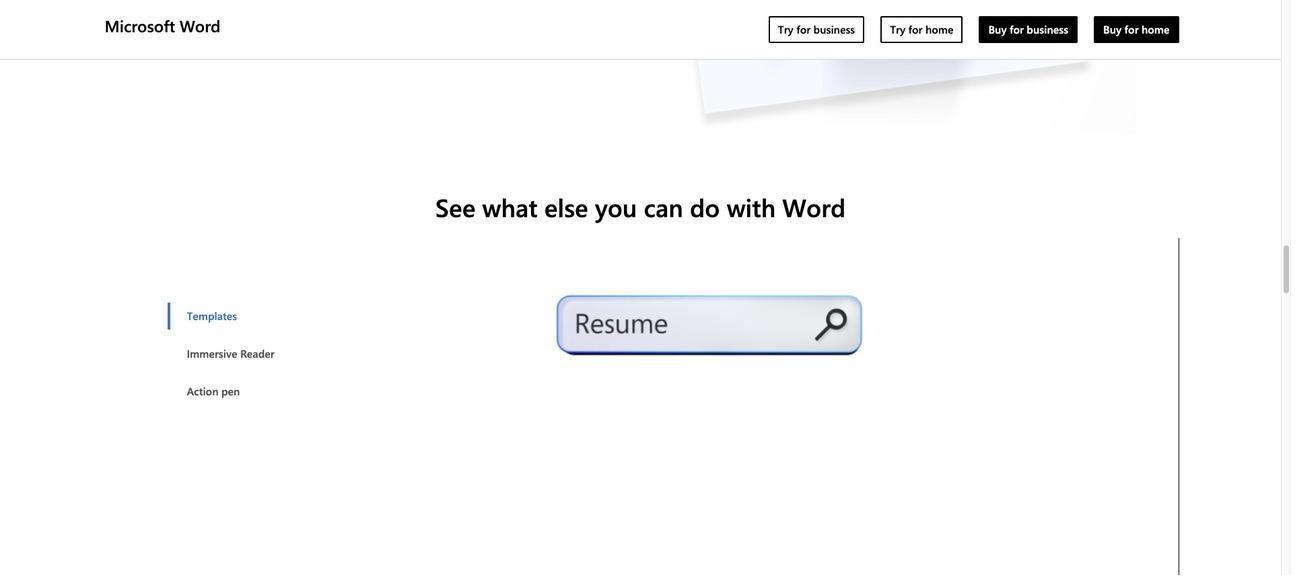 Task type: locate. For each thing, give the bounding box(es) containing it.
2 for from the left
[[909, 22, 923, 36]]

4 for from the left
[[1125, 22, 1139, 36]]

action pen link
[[171, 378, 291, 405]]

business inside "link"
[[814, 22, 855, 36]]

0 horizontal spatial try
[[778, 22, 794, 36]]

home
[[926, 22, 954, 36], [1142, 22, 1170, 36]]

word right microsoft
[[180, 15, 221, 36]]

word right with
[[783, 190, 846, 223]]

try for business
[[778, 22, 855, 36]]

1 buy from the left
[[989, 22, 1007, 36]]

1 business from the left
[[814, 22, 855, 36]]

what
[[482, 190, 538, 223]]

buy for buy for business
[[989, 22, 1007, 36]]

immersive reader
[[187, 347, 275, 361]]

1 horizontal spatial home
[[1142, 22, 1170, 36]]

2 buy from the left
[[1104, 22, 1122, 36]]

0 horizontal spatial buy
[[989, 22, 1007, 36]]

microsoft word
[[105, 15, 221, 36]]

1 home from the left
[[926, 22, 954, 36]]

1 horizontal spatial buy
[[1104, 22, 1122, 36]]

buy
[[989, 22, 1007, 36], [1104, 22, 1122, 36]]

1 horizontal spatial business
[[1027, 22, 1069, 36]]

1 try from the left
[[778, 22, 794, 36]]

tab list
[[168, 303, 291, 416]]

else
[[545, 190, 588, 223]]

business
[[814, 22, 855, 36], [1027, 22, 1069, 36]]

0 horizontal spatial home
[[926, 22, 954, 36]]

0 horizontal spatial business
[[814, 22, 855, 36]]

pen
[[221, 384, 240, 399]]

2 home from the left
[[1142, 22, 1170, 36]]

reader
[[240, 347, 275, 361]]

for inside "link"
[[797, 22, 811, 36]]

buy for business
[[989, 22, 1069, 36]]

business for try for business
[[814, 22, 855, 36]]

templates
[[187, 309, 237, 323]]

2 business from the left
[[1027, 22, 1069, 36]]

home for buy for home
[[1142, 22, 1170, 36]]

buy for home link
[[1094, 16, 1179, 43]]

business for buy for business
[[1027, 22, 1069, 36]]

1 horizontal spatial try
[[890, 22, 906, 36]]

3 for from the left
[[1010, 22, 1024, 36]]

2 try from the left
[[890, 22, 906, 36]]

for
[[797, 22, 811, 36], [909, 22, 923, 36], [1010, 22, 1024, 36], [1125, 22, 1139, 36]]

word inside the microsoft word element
[[180, 15, 221, 36]]

1 horizontal spatial word
[[783, 190, 846, 223]]

try
[[778, 22, 794, 36], [890, 22, 906, 36]]

0 vertical spatial word
[[180, 15, 221, 36]]

try inside "link"
[[778, 22, 794, 36]]

for for buy for home
[[1125, 22, 1139, 36]]

word
[[180, 15, 221, 36], [783, 190, 846, 223]]

tab list containing templates
[[168, 303, 291, 416]]

see
[[436, 190, 476, 223]]

try for business link
[[769, 16, 865, 43]]

microsoft
[[105, 15, 175, 36]]

0 horizontal spatial word
[[180, 15, 221, 36]]

1 for from the left
[[797, 22, 811, 36]]



Task type: vqa. For each thing, say whether or not it's contained in the screenshot.
Connections in Apps and services included in Microsoft 365 F3 element
no



Task type: describe. For each thing, give the bounding box(es) containing it.
templates link
[[168, 303, 291, 330]]

do
[[690, 190, 720, 223]]

for for buy for business
[[1010, 22, 1024, 36]]

see what else you can do with word
[[436, 190, 846, 223]]

buy for buy for home
[[1104, 22, 1122, 36]]

try for home
[[890, 22, 954, 36]]

try for try for home
[[890, 22, 906, 36]]

action pen
[[187, 384, 240, 399]]

try for try for business
[[778, 22, 794, 36]]

immersive
[[187, 347, 237, 361]]

try for home link
[[881, 16, 963, 43]]

you
[[595, 190, 637, 223]]

1 vertical spatial word
[[783, 190, 846, 223]]

for for try for business
[[797, 22, 811, 36]]

action
[[187, 384, 218, 399]]

with
[[727, 190, 776, 223]]

home for try for home
[[926, 22, 954, 36]]

microsoft word element
[[102, 0, 1187, 59]]

for for try for home
[[909, 22, 923, 36]]

immersive reader link
[[171, 341, 291, 368]]

can
[[644, 190, 683, 223]]

buy for business link
[[979, 16, 1078, 43]]

buy for home
[[1104, 22, 1170, 36]]



